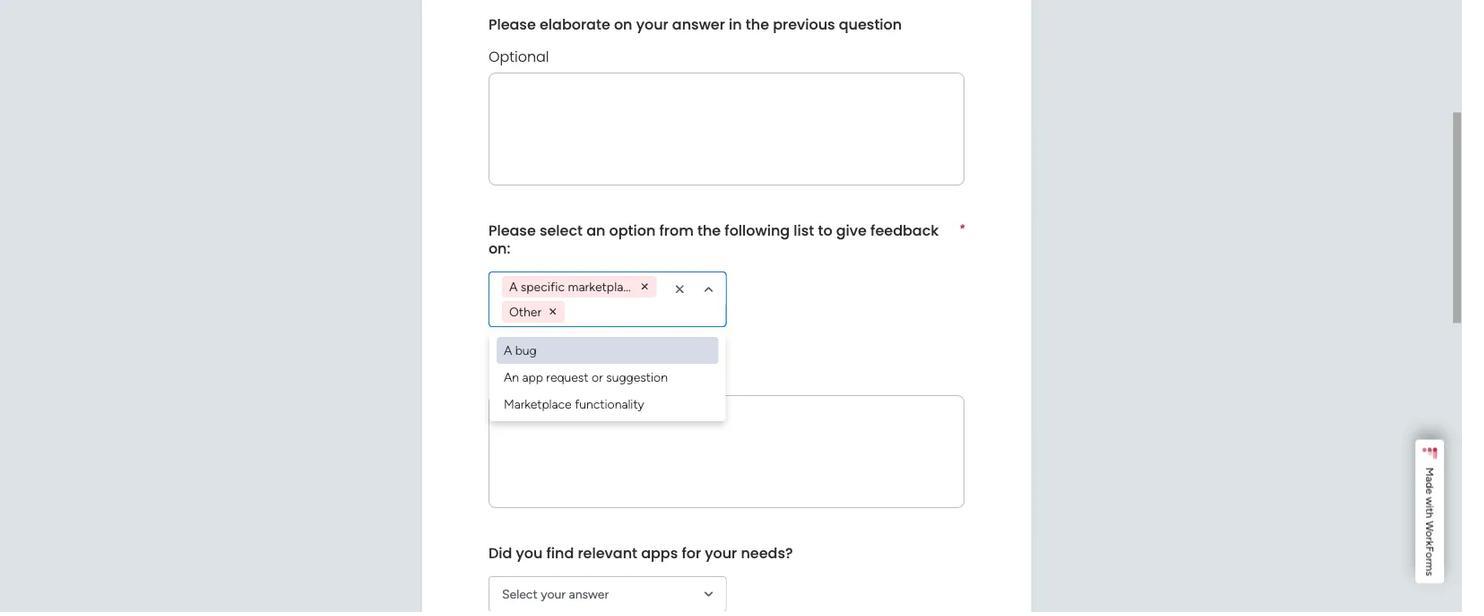 Task type: vqa. For each thing, say whether or not it's contained in the screenshot.
E
yes



Task type: locate. For each thing, give the bounding box(es) containing it.
a for a bug
[[504, 344, 512, 359]]

1 vertical spatial o
[[1424, 552, 1437, 559]]

1 r from the top
[[1424, 538, 1437, 541]]

0 vertical spatial app
[[640, 280, 662, 295]]

1 vertical spatial your
[[705, 544, 738, 564]]

please inside please select an option from the following list to give feedback on:
[[489, 221, 536, 241]]

feedback details group
[[489, 349, 965, 531]]

r down f
[[1424, 559, 1437, 562]]

the right from
[[698, 221, 721, 241]]

w
[[1424, 521, 1437, 531]]

* right feedback
[[960, 222, 965, 235]]

question
[[839, 14, 902, 35]]

feedback
[[489, 362, 560, 383]]

answer left in at the top of page
[[673, 14, 725, 35]]

0 vertical spatial the
[[746, 14, 770, 35]]

*
[[960, 222, 965, 235], [612, 364, 618, 377]]

optional element
[[489, 47, 965, 67]]

2 horizontal spatial your
[[705, 544, 738, 564]]

a up other
[[509, 280, 518, 295]]

find
[[547, 544, 574, 564]]

2 please from the top
[[489, 221, 536, 241]]

to
[[818, 221, 833, 241]]

please elaborate on your answer in the previous question
[[489, 14, 902, 35]]

2 vertical spatial your
[[541, 587, 566, 603]]

your right on
[[637, 14, 669, 35]]

0 horizontal spatial the
[[698, 221, 721, 241]]

o up m
[[1424, 552, 1437, 559]]

app
[[640, 280, 662, 295], [522, 370, 543, 386]]

please up optional
[[489, 14, 536, 35]]

0 horizontal spatial *
[[612, 364, 618, 377]]

1 please from the top
[[489, 14, 536, 35]]

s
[[1424, 572, 1437, 577]]

a left bug
[[504, 344, 512, 359]]

1 o from the top
[[1424, 531, 1437, 538]]

0 horizontal spatial app
[[522, 370, 543, 386]]

marketplace functionality
[[504, 397, 645, 413]]

1 vertical spatial r
[[1424, 559, 1437, 562]]

please
[[489, 14, 536, 35], [489, 221, 536, 241]]

app right the an
[[522, 370, 543, 386]]

1 horizontal spatial *
[[960, 222, 965, 235]]

select
[[502, 587, 538, 603]]

app right marketplace
[[640, 280, 662, 295]]

from
[[660, 221, 694, 241]]

m a d e w i t h w o r k f o r m s button
[[1416, 440, 1445, 584]]

0 horizontal spatial answer
[[569, 587, 609, 603]]

0 vertical spatial r
[[1424, 538, 1437, 541]]

please inside group
[[489, 14, 536, 35]]

Please elaborate on your answer in the previous question text field
[[489, 73, 965, 186]]

r up f
[[1424, 538, 1437, 541]]

answer down relevant
[[569, 587, 609, 603]]

feedback details *
[[489, 362, 618, 383]]

an
[[587, 221, 606, 241]]

o
[[1424, 531, 1437, 538], [1424, 552, 1437, 559]]

group containing please elaborate on your answer in the previous question
[[489, 1, 965, 208]]

1 vertical spatial a
[[504, 344, 512, 359]]

1 horizontal spatial your
[[637, 14, 669, 35]]

0 vertical spatial please
[[489, 14, 536, 35]]

1 horizontal spatial app
[[640, 280, 662, 295]]

please for please elaborate on your answer in the previous question
[[489, 14, 536, 35]]

1 vertical spatial *
[[612, 364, 618, 377]]

o up the "k"
[[1424, 531, 1437, 538]]

an
[[504, 370, 519, 386]]

m a d e w i t h w o r k f o r m s
[[1424, 468, 1437, 577]]

Feedback details text field
[[489, 396, 965, 509]]

a
[[509, 280, 518, 295], [504, 344, 512, 359]]

your right 'select'
[[541, 587, 566, 603]]

r
[[1424, 538, 1437, 541], [1424, 559, 1437, 562]]

m
[[1424, 562, 1437, 572]]

0 vertical spatial a
[[509, 280, 518, 295]]

other element
[[502, 302, 565, 323]]

feedback details element
[[489, 362, 612, 383]]

h
[[1424, 513, 1437, 519]]

your
[[637, 14, 669, 35], [705, 544, 738, 564], [541, 587, 566, 603]]

answer
[[673, 14, 725, 35], [569, 587, 609, 603]]

a specific marketplace app element
[[502, 277, 662, 298]]

in
[[729, 14, 742, 35]]

please left the select
[[489, 221, 536, 241]]

form form
[[0, 0, 1463, 613]]

0 vertical spatial *
[[960, 222, 965, 235]]

1 horizontal spatial the
[[746, 14, 770, 35]]

1 vertical spatial the
[[698, 221, 721, 241]]

your right "for"
[[705, 544, 738, 564]]

needs?
[[741, 544, 793, 564]]

the right in at the top of page
[[746, 14, 770, 35]]

1 vertical spatial answer
[[569, 587, 609, 603]]

1 vertical spatial please
[[489, 221, 536, 241]]

the
[[746, 14, 770, 35], [698, 221, 721, 241]]

1 horizontal spatial answer
[[673, 14, 725, 35]]

f
[[1424, 547, 1437, 552]]

e
[[1424, 489, 1437, 495]]

* right or
[[612, 364, 618, 377]]

m
[[1424, 468, 1437, 477]]

group
[[489, 1, 965, 208]]

0 vertical spatial answer
[[673, 14, 725, 35]]

list
[[794, 221, 815, 241]]

0 horizontal spatial your
[[541, 587, 566, 603]]

i
[[1424, 506, 1437, 509]]

please elaborate on your answer in the previous question element
[[489, 14, 902, 35]]

0 vertical spatial o
[[1424, 531, 1437, 538]]

did you find relevant apps for your needs? element
[[489, 544, 793, 564]]



Task type: describe. For each thing, give the bounding box(es) containing it.
option
[[609, 221, 656, 241]]

* inside feedback details *
[[612, 364, 618, 377]]

apps
[[641, 544, 678, 564]]

a specific marketplace app
[[509, 280, 662, 295]]

optional
[[489, 47, 549, 67]]

marketplace
[[568, 280, 637, 295]]

select
[[540, 221, 583, 241]]

following
[[725, 221, 790, 241]]

an app request or suggestion
[[504, 370, 668, 386]]

did you find relevant apps for your needs?
[[489, 544, 793, 564]]

request
[[547, 370, 589, 386]]

a for a specific marketplace app
[[509, 280, 518, 295]]

you
[[516, 544, 543, 564]]

please select an option from the following list to give feedback on: group
[[489, 208, 965, 422]]

or
[[592, 370, 603, 386]]

a bug
[[504, 344, 537, 359]]

a
[[1424, 477, 1437, 482]]

2 r from the top
[[1424, 559, 1437, 562]]

feedback
[[871, 221, 939, 241]]

on:
[[489, 239, 511, 259]]

* inside please select an option from the following list to give feedback on: group
[[960, 222, 965, 235]]

suggestion
[[606, 370, 668, 386]]

elaborate
[[540, 14, 611, 35]]

marketplace
[[504, 397, 572, 413]]

did you find relevant apps for your needs? group
[[489, 531, 965, 613]]

please select an option from the following list to give feedback on: element
[[489, 221, 960, 259]]

bug
[[515, 344, 537, 359]]

other
[[509, 305, 542, 320]]

select your answer
[[502, 587, 609, 603]]

t
[[1424, 509, 1437, 513]]

functionality
[[575, 397, 645, 413]]

please select an option from the following list to give feedback on:
[[489, 221, 943, 259]]

d
[[1424, 482, 1437, 489]]

specific
[[521, 280, 565, 295]]

give
[[837, 221, 867, 241]]

answer inside the did you find relevant apps for your needs? group
[[569, 587, 609, 603]]

for
[[682, 544, 701, 564]]

on
[[614, 14, 633, 35]]

did
[[489, 544, 512, 564]]

previous
[[773, 14, 836, 35]]

k
[[1424, 541, 1437, 547]]

relevant
[[578, 544, 638, 564]]

the inside please select an option from the following list to give feedback on:
[[698, 221, 721, 241]]

please for please select an option from the following list to give feedback on:
[[489, 221, 536, 241]]

remove image
[[546, 305, 561, 320]]

2 o from the top
[[1424, 552, 1437, 559]]

0 vertical spatial your
[[637, 14, 669, 35]]

1 vertical spatial app
[[522, 370, 543, 386]]

answer inside group
[[673, 14, 725, 35]]

remove image
[[638, 280, 653, 295]]

w
[[1424, 497, 1437, 506]]

the inside group
[[746, 14, 770, 35]]

details
[[563, 362, 612, 383]]



